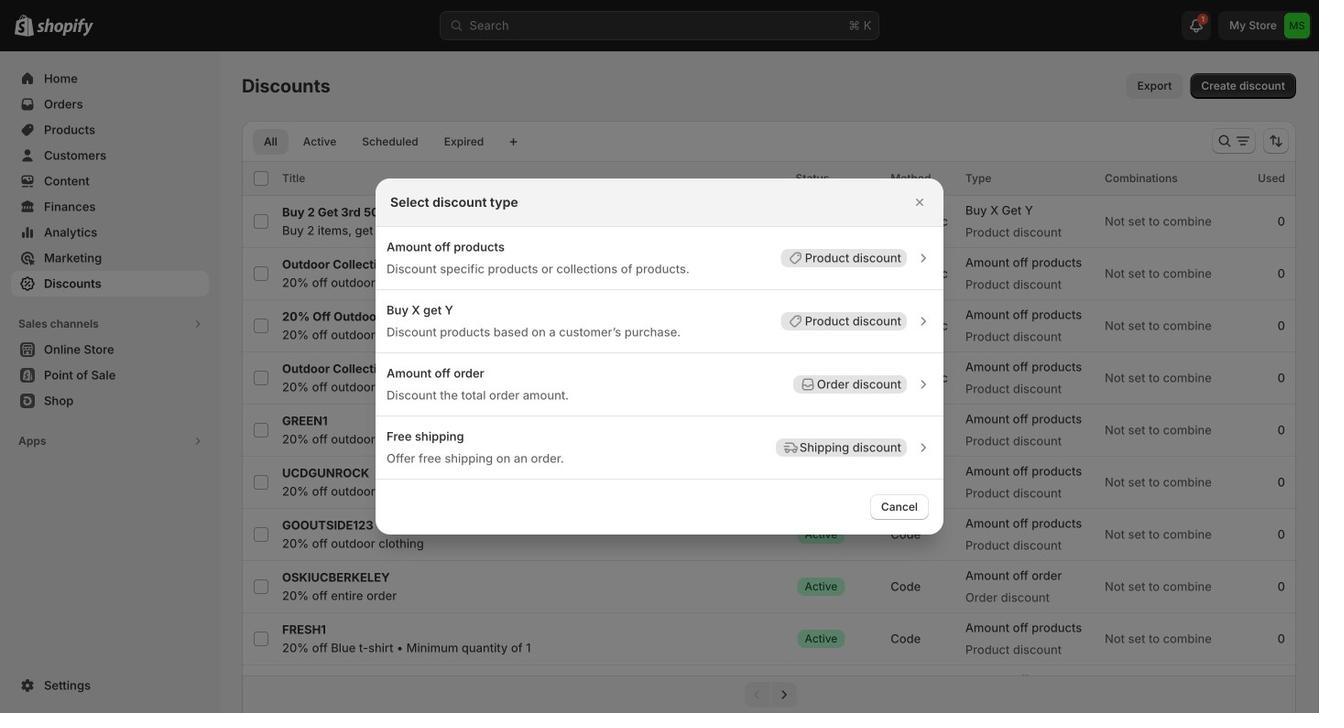 Task type: describe. For each thing, give the bounding box(es) containing it.
shopify image
[[37, 18, 93, 36]]



Task type: locate. For each thing, give the bounding box(es) containing it.
pagination element
[[242, 676, 1296, 714]]

dialog
[[0, 179, 1319, 535]]

tab list
[[249, 128, 499, 155]]



Task type: vqa. For each thing, say whether or not it's contained in the screenshot.
tab list
yes



